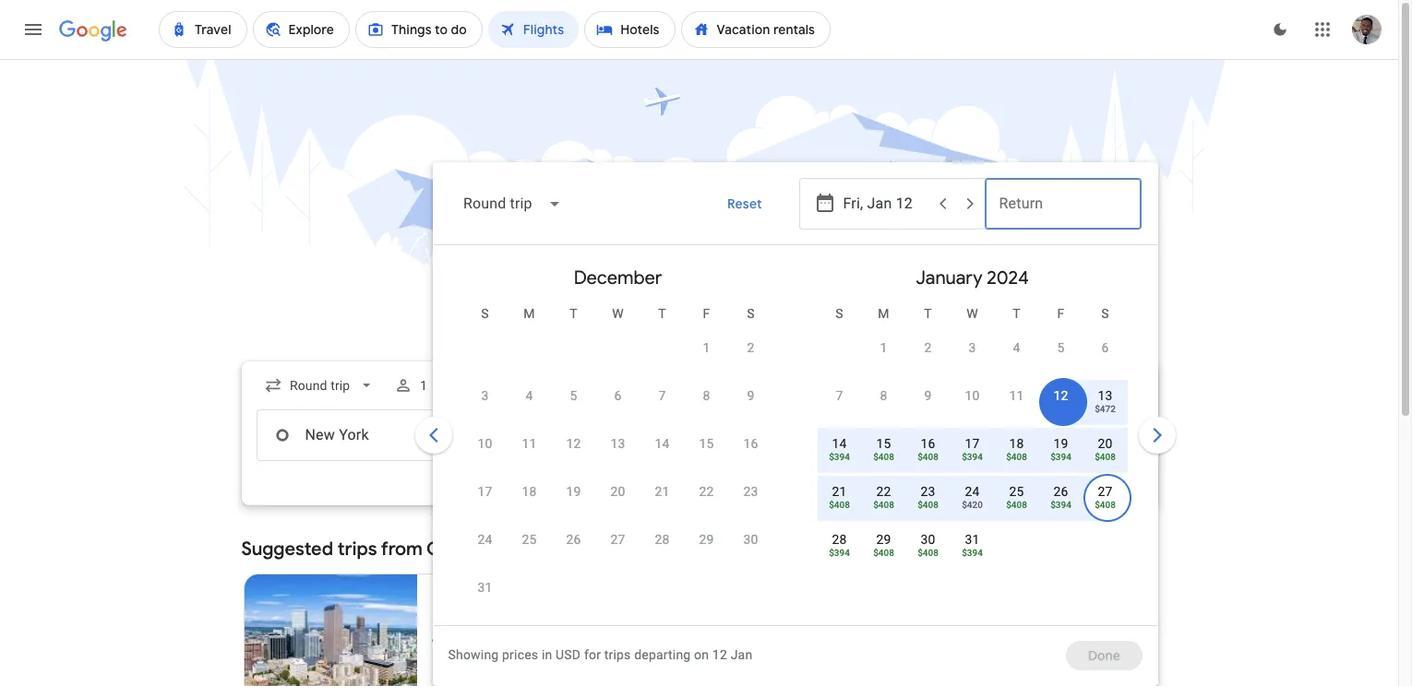 Task type: locate. For each thing, give the bounding box(es) containing it.
1 horizontal spatial 11 button
[[994, 387, 1039, 431]]

2 button up sat, dec 9 element
[[729, 339, 773, 383]]

8 button
[[684, 387, 729, 431], [862, 387, 906, 431]]

2
[[747, 341, 755, 355], [924, 341, 932, 355]]

1 horizontal spatial 17
[[965, 437, 980, 451]]

13
[[1098, 389, 1113, 403], [610, 437, 625, 451]]

2 t from the left
[[658, 306, 666, 321]]

25 $408
[[1006, 485, 1027, 510]]

0 vertical spatial 20
[[1098, 437, 1113, 451]]

on
[[694, 648, 709, 663]]

2 9 button from the left
[[906, 387, 950, 431]]

f up fri, jan 5 element
[[1057, 306, 1065, 321]]

29
[[699, 533, 714, 547], [876, 533, 891, 547]]

0 vertical spatial 18
[[1009, 437, 1024, 451]]

13 inside button
[[610, 437, 625, 451]]

wed, dec 27 element
[[610, 531, 625, 549]]

16 right fri, dec 15 element
[[743, 437, 758, 451]]

$394 up fri, jan 26 element at bottom
[[1050, 452, 1071, 462]]

10 inside december row group
[[478, 437, 492, 451]]

7 for thu, dec 7 element
[[658, 389, 666, 403]]

2 8 from the left
[[880, 389, 887, 403]]

$394 for 14
[[829, 452, 850, 462]]

1 up "previous" 'icon' at the left bottom of the page
[[420, 378, 427, 393]]

1 horizontal spatial 9 button
[[906, 387, 950, 431]]

next image
[[1135, 413, 1179, 458]]

2 21 from the left
[[832, 485, 847, 499]]

2 28 from the left
[[832, 533, 847, 547]]

Departure text field
[[843, 411, 970, 461]]

, 394 us dollars element up fri, jan 26 element at bottom
[[1050, 452, 1071, 462]]

, 408 us dollars element for 18
[[1006, 452, 1027, 462]]

1 horizontal spatial 23
[[921, 485, 935, 499]]

sun, jan 7 element
[[836, 387, 843, 405]]

18 $408
[[1006, 437, 1027, 462]]

1 left sat, dec 2 element
[[703, 341, 710, 355]]

0 horizontal spatial 13
[[610, 437, 625, 451]]

8 right thu, dec 7 element
[[703, 389, 710, 403]]

13 inside 13 $472
[[1098, 389, 1113, 403]]

25
[[1009, 485, 1024, 499], [522, 533, 537, 547]]

27
[[1098, 485, 1113, 499], [610, 533, 625, 547]]

2 8 button from the left
[[862, 387, 906, 431]]

23 button
[[729, 483, 773, 527]]

14 left fri, dec 15 element
[[655, 437, 670, 451]]

2 29 from the left
[[876, 533, 891, 547]]

1 w from the left
[[612, 306, 624, 321]]

18 for 18 $408
[[1009, 437, 1024, 451]]

0 horizontal spatial 14
[[655, 437, 670, 451]]

mon, dec 18 element
[[522, 483, 537, 501]]

thu, jan 25 element
[[1009, 483, 1024, 501]]

sat, dec 2 element
[[747, 339, 755, 357]]

1 vertical spatial 24
[[478, 533, 492, 547]]

1 horizontal spatial 5 button
[[1039, 339, 1083, 383]]

1 s from the left
[[481, 306, 489, 321]]

10 button
[[950, 387, 994, 431], [463, 435, 507, 479]]

3 button
[[950, 339, 994, 383], [463, 387, 507, 431]]

5 right mon, dec 4 element at the bottom left
[[570, 389, 577, 403]]

0 vertical spatial 5 button
[[1039, 339, 1083, 383]]

8 inside december row group
[[703, 389, 710, 403]]

5 inside december row group
[[570, 389, 577, 403]]

20 down $472
[[1098, 437, 1113, 451]]

3 left mon, dec 4 element at the bottom left
[[481, 389, 489, 403]]

5 inside january 2024 row group
[[1057, 341, 1065, 355]]

1 horizontal spatial 1 button
[[862, 339, 906, 383]]

15 button
[[684, 435, 729, 479]]

30 down 23 $408
[[921, 533, 935, 547]]

for
[[584, 648, 601, 663]]

0 vertical spatial 4 button
[[994, 339, 1039, 383]]

1 horizontal spatial 24
[[965, 485, 980, 499]]

january 2024
[[916, 267, 1029, 290]]

1 1 button from the left
[[684, 339, 729, 383]]

1 horizontal spatial 9
[[924, 389, 932, 403]]

22
[[699, 485, 714, 499], [876, 485, 891, 499]]

24 inside button
[[478, 533, 492, 547]]

2 15 from the left
[[876, 437, 891, 451]]

$394 left 29 $408
[[829, 548, 850, 558]]

28 for 28 $394
[[832, 533, 847, 547]]

december row group
[[441, 253, 795, 623]]

f
[[703, 306, 710, 321], [1057, 306, 1065, 321]]

27 button
[[596, 531, 640, 575]]

1 vertical spatial 11
[[522, 437, 537, 451]]

wed, jan 17 element
[[965, 435, 980, 453]]

1 vertical spatial 26
[[566, 533, 581, 547]]

4 button
[[994, 339, 1039, 383], [507, 387, 551, 431]]

1 horizontal spatial 25
[[1009, 485, 1024, 499]]

0 horizontal spatial 7
[[658, 389, 666, 403]]

sun, dec 31 element
[[478, 579, 492, 597]]

0 horizontal spatial 12
[[566, 437, 581, 451]]

$394 right "30 $408"
[[962, 548, 983, 558]]

11 inside december row group
[[522, 437, 537, 451]]

12 button
[[1039, 387, 1083, 431], [551, 435, 596, 479]]

16 for 16 $408
[[921, 437, 935, 451]]

13 for 13
[[610, 437, 625, 451]]

sun, dec 10 element
[[478, 435, 492, 453]]

18 right the wed, jan 17 element
[[1009, 437, 1024, 451]]

0 horizontal spatial 6
[[614, 389, 622, 403]]

0 horizontal spatial 8 button
[[684, 387, 729, 431]]

8 button up fri, dec 15 element
[[684, 387, 729, 431]]

14 left mon, jan 15 element
[[832, 437, 847, 451]]

0 horizontal spatial 2 button
[[729, 339, 773, 383]]

9 right fri, dec 8 element
[[747, 389, 755, 403]]

, 394 us dollars element up sun, jan 21 element
[[829, 452, 850, 462]]

0 vertical spatial 3
[[969, 341, 976, 355]]

0 horizontal spatial 21
[[655, 485, 670, 499]]

27 inside button
[[610, 533, 625, 547]]

25 inside button
[[522, 533, 537, 547]]

2 14 from the left
[[832, 437, 847, 451]]

20
[[1098, 437, 1113, 451], [610, 485, 625, 499]]

10
[[965, 389, 980, 403], [478, 437, 492, 451]]

28 inside button
[[655, 533, 670, 547]]

sat, jan 6 element
[[1101, 339, 1109, 357]]

0 vertical spatial 10
[[965, 389, 980, 403]]

f for december
[[703, 306, 710, 321]]

1 button up mon, jan 8 element
[[862, 339, 906, 383]]

0 horizontal spatial 22
[[699, 485, 714, 499]]

, 408 us dollars element up 'tue, jan 30' element
[[918, 500, 938, 510]]

departing
[[634, 648, 691, 663]]

20 inside 20 $408
[[1098, 437, 1113, 451]]

9 inside december row group
[[747, 389, 755, 403]]

$408 for 21
[[829, 500, 850, 510]]

0 vertical spatial 11
[[1009, 389, 1024, 403]]

7 button up the thu, dec 14 element on the bottom
[[640, 387, 684, 431]]

26 down 19 button
[[566, 533, 581, 547]]

0 horizontal spatial 6 button
[[596, 387, 640, 431]]

0 horizontal spatial m
[[524, 306, 535, 321]]

, 408 us dollars element up mon, jan 29 "element"
[[873, 500, 894, 510]]

sat, jan 20 element
[[1098, 435, 1113, 453]]

, 408 us dollars element right 26 $394
[[1095, 500, 1116, 510]]

6 button up wed, dec 13 element
[[596, 387, 640, 431]]

1 horizontal spatial 19
[[1053, 437, 1068, 451]]

3 t from the left
[[924, 306, 932, 321]]

31 down , 420 us dollars element
[[965, 533, 980, 547]]

17 inside button
[[478, 485, 492, 499]]

21
[[655, 485, 670, 499], [832, 485, 847, 499]]

2 f from the left
[[1057, 306, 1065, 321]]

7
[[658, 389, 666, 403], [836, 389, 843, 403]]

s up sun, dec 3 element
[[481, 306, 489, 321]]

, 408 us dollars element up sat, jan 27 element
[[1095, 452, 1116, 462]]

$408
[[873, 452, 894, 462], [918, 452, 938, 462], [1006, 452, 1027, 462], [1095, 452, 1116, 462], [829, 500, 850, 510], [873, 500, 894, 510], [918, 500, 938, 510], [1006, 500, 1027, 510], [1095, 500, 1116, 510], [873, 548, 894, 558], [918, 548, 938, 558]]

16 for 16
[[743, 437, 758, 451]]

17 left the mon, dec 18 element
[[478, 485, 492, 499]]

26 for 26 $394
[[1053, 485, 1068, 499]]

21 $408
[[829, 485, 850, 510]]

9 button up tue, jan 16 element
[[906, 387, 950, 431]]

1 vertical spatial 12 button
[[551, 435, 596, 479]]

4 button up mon, dec 11 element
[[507, 387, 551, 431]]

0 horizontal spatial 9 button
[[729, 387, 773, 431]]

6 button up sat, jan 13 'element'
[[1083, 339, 1127, 383]]

$394
[[829, 452, 850, 462], [962, 452, 983, 462], [1050, 452, 1071, 462], [1050, 500, 1071, 510], [829, 548, 850, 558], [962, 548, 983, 558]]

sun, dec 3 element
[[481, 387, 489, 405]]

1 t from the left
[[570, 306, 578, 321]]

26 inside button
[[566, 533, 581, 547]]

m for december
[[524, 306, 535, 321]]

11 inside january 2024 row group
[[1009, 389, 1024, 403]]

sun, jan 21 element
[[832, 483, 847, 501]]

0 horizontal spatial 11 button
[[507, 435, 551, 479]]

2 w from the left
[[966, 306, 978, 321]]

2 9 from the left
[[924, 389, 932, 403]]

9 inside january 2024 row group
[[924, 389, 932, 403]]

10 for sun, dec 10 element
[[478, 437, 492, 451]]

, 408 us dollars element
[[873, 452, 894, 462], [918, 452, 938, 462], [1006, 452, 1027, 462], [1095, 452, 1116, 462], [829, 500, 850, 510], [873, 500, 894, 510], [918, 500, 938, 510], [1006, 500, 1027, 510], [1095, 500, 1116, 510], [873, 548, 894, 558], [918, 548, 938, 558]]

1 vertical spatial 18
[[522, 485, 537, 499]]

0 horizontal spatial 30
[[743, 533, 758, 547]]

11 button up the mon, dec 18 element
[[507, 435, 551, 479]]

2 inside january 2024 row group
[[924, 341, 932, 355]]

1 8 button from the left
[[684, 387, 729, 431]]

Return text field
[[999, 179, 1126, 229], [999, 411, 1126, 461]]

18 for 18
[[522, 485, 537, 499]]

thu, jan 11 element
[[1009, 387, 1024, 405]]

0 vertical spatial 19
[[1053, 437, 1068, 451]]

1 vertical spatial 5
[[570, 389, 577, 403]]

26 down 19 $394
[[1053, 485, 1068, 499]]

, 408 us dollars element for 15
[[873, 452, 894, 462]]

11 button up thu, jan 18 "element"
[[994, 387, 1039, 431]]

None field
[[448, 182, 576, 226], [256, 369, 383, 402], [448, 182, 576, 226], [256, 369, 383, 402]]

m up mon, jan 1 element
[[878, 306, 889, 321]]

0 horizontal spatial 19
[[566, 485, 581, 499]]

search button
[[650, 485, 748, 522]]

, 394 us dollars element left 27 $408
[[1050, 500, 1071, 510]]

11 for mon, dec 11 element
[[522, 437, 537, 451]]

16 left the wed, jan 17 element
[[921, 437, 935, 451]]

15
[[699, 437, 714, 451], [876, 437, 891, 451]]

27 for 27 $408
[[1098, 485, 1113, 499]]

29 down 22 $408
[[876, 533, 891, 547]]

$408 up the mon, jan 22 element
[[873, 452, 894, 462]]

1 8 from the left
[[703, 389, 710, 403]]

7 button
[[640, 387, 684, 431], [817, 387, 862, 431]]

1 16 from the left
[[743, 437, 758, 451]]

$408 for 22
[[873, 500, 894, 510]]

2 22 from the left
[[876, 485, 891, 499]]

21 down 14 "button"
[[655, 485, 670, 499]]

2 horizontal spatial 12
[[1053, 389, 1068, 403]]

1 horizontal spatial 2 button
[[906, 339, 950, 383]]

29 inside button
[[699, 533, 714, 547]]

tue, dec 5 element
[[570, 387, 577, 405]]

21 for 21 $408
[[832, 485, 847, 499]]

1 14 from the left
[[655, 437, 670, 451]]

24 $420
[[962, 485, 983, 510]]

19 inside button
[[566, 485, 581, 499]]

12 left sat, jan 13 'element'
[[1053, 389, 1068, 403]]

17
[[965, 437, 980, 451], [478, 485, 492, 499]]

25 for 25 $408
[[1009, 485, 1024, 499]]

31
[[965, 533, 980, 547], [478, 581, 492, 595]]

8 left tue, jan 9 element
[[880, 389, 887, 403]]

t
[[570, 306, 578, 321], [658, 306, 666, 321], [924, 306, 932, 321], [1013, 306, 1021, 321]]

1 horizontal spatial 7 button
[[817, 387, 862, 431]]

0 vertical spatial 4
[[1013, 341, 1020, 355]]

$408 up thu, jan 25 element
[[1006, 452, 1027, 462]]

6 right fri, jan 5 element
[[1101, 341, 1109, 355]]

fri, jan 5 element
[[1057, 339, 1065, 357]]

1 inside popup button
[[420, 378, 427, 393]]

16 inside "16 $408"
[[921, 437, 935, 451]]

31 for 31
[[478, 581, 492, 595]]

w up the wed, jan 3 element
[[966, 306, 978, 321]]

24 down the 17 button
[[478, 533, 492, 547]]

8 button up mon, jan 15 element
[[862, 387, 906, 431]]

0 horizontal spatial 20
[[610, 485, 625, 499]]

1 inside january 2024 row group
[[880, 341, 887, 355]]

15 left sat, dec 16 element
[[699, 437, 714, 451]]

1 horizontal spatial 27
[[1098, 485, 1113, 499]]

2 s from the left
[[747, 306, 755, 321]]

9
[[747, 389, 755, 403], [924, 389, 932, 403]]

15 inside button
[[699, 437, 714, 451]]

30 for 30
[[743, 533, 758, 547]]

20 inside button
[[610, 485, 625, 499]]

1 button
[[387, 364, 460, 408]]

previous image
[[411, 413, 455, 458]]

1 vertical spatial return text field
[[999, 411, 1126, 461]]

4 right the wed, jan 3 element
[[1013, 341, 1020, 355]]

, 420 us dollars element
[[962, 500, 983, 510]]

19 left wed, dec 20 element
[[566, 485, 581, 499]]

trips right for
[[604, 648, 631, 663]]

, 394 us dollars element right "30 $408"
[[962, 548, 983, 558]]

0 horizontal spatial 24
[[478, 533, 492, 547]]

sat, dec 9 element
[[747, 387, 755, 405]]

0 horizontal spatial 31
[[478, 581, 492, 595]]

24 up , 420 us dollars element
[[965, 485, 980, 499]]

s up sat, jan 6 element
[[1101, 306, 1109, 321]]

12 inside january 2024 row group
[[1053, 389, 1068, 403]]

23 for 23 $408
[[921, 485, 935, 499]]

, 394 us dollars element for 31
[[962, 548, 983, 558]]

18
[[1009, 437, 1024, 451], [522, 485, 537, 499]]

24 inside 24 $420
[[965, 485, 980, 499]]

0 vertical spatial 11 button
[[994, 387, 1039, 431]]

1 vertical spatial 19
[[566, 485, 581, 499]]

25 down 18 button
[[522, 533, 537, 547]]

31 inside button
[[478, 581, 492, 595]]

14 inside 14 $394
[[832, 437, 847, 451]]

30
[[743, 533, 758, 547], [921, 533, 935, 547]]

17 button
[[463, 483, 507, 527]]

1 horizontal spatial m
[[878, 306, 889, 321]]

17 inside 17 $394
[[965, 437, 980, 451]]

0 horizontal spatial 15
[[699, 437, 714, 451]]

22 down the 15 $408
[[876, 485, 891, 499]]

1 horizontal spatial 14
[[832, 437, 847, 451]]

, 394 us dollars element for 19
[[1050, 452, 1071, 462]]

3
[[969, 341, 976, 355], [481, 389, 489, 403]]

6 inside january 2024 row group
[[1101, 341, 1109, 355]]

7 inside january 2024 row group
[[836, 389, 843, 403]]

2 return text field from the top
[[999, 411, 1126, 461]]

2 button
[[729, 339, 773, 383], [906, 339, 950, 383]]

mon, jan 29 element
[[876, 531, 891, 549]]

2 vertical spatial 12
[[712, 648, 727, 663]]

sat, dec 30 element
[[743, 531, 758, 549]]

21 down 14 $394 at the right of the page
[[832, 485, 847, 499]]

4 button inside row group
[[994, 339, 1039, 383]]

29 $408
[[873, 533, 894, 558]]

18 inside button
[[522, 485, 537, 499]]

26 for 26
[[566, 533, 581, 547]]

5 button up tue, dec 12 element
[[551, 387, 596, 431]]

None text field
[[256, 410, 516, 461]]

1 vertical spatial 3
[[481, 389, 489, 403]]

29 down 22 button
[[699, 533, 714, 547]]

3 s from the left
[[835, 306, 843, 321]]

1 30 from the left
[[743, 533, 758, 547]]

m
[[524, 306, 535, 321], [878, 306, 889, 321]]

23 down 16 button
[[743, 485, 758, 499]]

$394 for 28
[[829, 548, 850, 558]]

, 408 us dollars element up sun, jan 28 element on the bottom of page
[[829, 500, 850, 510]]

1 button
[[684, 339, 729, 383], [862, 339, 906, 383]]

s up sun, jan 7 element
[[835, 306, 843, 321]]

1 vertical spatial 31
[[478, 581, 492, 595]]

28
[[655, 533, 670, 547], [832, 533, 847, 547]]

m up mon, dec 4 element at the bottom left
[[524, 306, 535, 321]]

0 vertical spatial 25
[[1009, 485, 1024, 499]]

1 horizontal spatial 10
[[965, 389, 980, 403]]

27 down 20 $408
[[1098, 485, 1113, 499]]

2 m from the left
[[878, 306, 889, 321]]

1 21 from the left
[[655, 485, 670, 499]]

, 472 us dollars element
[[1095, 404, 1116, 414]]

, 394 us dollars element for 17
[[962, 452, 983, 462]]

$408 up mon, jan 29 "element"
[[873, 500, 894, 510]]

7 button up sun, jan 14 element
[[817, 387, 862, 431]]

1 horizontal spatial 1
[[703, 341, 710, 355]]

6 for wed, dec 6 'element'
[[614, 389, 622, 403]]

f inside december row group
[[703, 306, 710, 321]]

2 16 from the left
[[921, 437, 935, 451]]

w inside december row group
[[612, 306, 624, 321]]

16
[[743, 437, 758, 451], [921, 437, 935, 451]]

27 inside 27 $408
[[1098, 485, 1113, 499]]

13 for 13 $472
[[1098, 389, 1113, 403]]

12 inside december row group
[[566, 437, 581, 451]]

1 29 from the left
[[699, 533, 714, 547]]

1 vertical spatial 4
[[526, 389, 533, 403]]

2 30 from the left
[[921, 533, 935, 547]]

14 button
[[640, 435, 684, 479]]

wed, jan 10 element
[[965, 387, 980, 405]]

30 $408
[[918, 533, 938, 558]]

$408 right 26 $394
[[1095, 500, 1116, 510]]

0 horizontal spatial 27
[[610, 533, 625, 547]]

30 for 30 $408
[[921, 533, 935, 547]]

7 inside december row group
[[658, 389, 666, 403]]

1 7 from the left
[[658, 389, 666, 403]]

1 horizontal spatial 28
[[832, 533, 847, 547]]

10 left thu, jan 11 'element'
[[965, 389, 980, 403]]

26
[[1053, 485, 1068, 499], [566, 533, 581, 547]]

15 inside the 15 $408
[[876, 437, 891, 451]]

23
[[743, 485, 758, 499], [921, 485, 935, 499]]

25 inside "25 $408"
[[1009, 485, 1024, 499]]

usd
[[556, 648, 581, 663]]

grid containing december
[[441, 253, 1150, 637]]

10 left swap origin and destination. icon
[[478, 437, 492, 451]]

29 for 29 $408
[[876, 533, 891, 547]]

1 horizontal spatial 8 button
[[862, 387, 906, 431]]

0 vertical spatial 31
[[965, 533, 980, 547]]

mon, jan 15 element
[[876, 435, 891, 453]]

row
[[684, 323, 773, 383], [862, 323, 1127, 383], [463, 378, 773, 431], [817, 378, 1127, 431], [463, 426, 773, 479], [817, 426, 1127, 479], [463, 474, 773, 527], [817, 474, 1127, 527], [463, 522, 773, 575], [817, 522, 994, 575]]

17 right tue, jan 16 element
[[965, 437, 980, 451]]

1 vertical spatial 3 button
[[463, 387, 507, 431]]

1 22 from the left
[[699, 485, 714, 499]]

22 button
[[684, 483, 729, 527]]

$408 right , 420 us dollars element
[[1006, 500, 1027, 510]]

4 inside row group
[[1013, 341, 1020, 355]]

1 2 from the left
[[747, 341, 755, 355]]

, 408 us dollars element up thu, jan 25 element
[[1006, 452, 1027, 462]]

19 left sat, jan 20 element
[[1053, 437, 1068, 451]]

19 inside 19 $394
[[1053, 437, 1068, 451]]

27 for 27
[[610, 533, 625, 547]]

10 button up sun, dec 17 element
[[463, 435, 507, 479]]

2 right fri, dec 1 element
[[747, 341, 755, 355]]

7 right wed, dec 6 'element'
[[658, 389, 666, 403]]

13 left the thu, dec 14 element on the bottom
[[610, 437, 625, 451]]

30 inside button
[[743, 533, 758, 547]]

, 394 us dollars element for 28
[[829, 548, 850, 558]]

2 1 button from the left
[[862, 339, 906, 383]]

wed, dec 6 element
[[614, 387, 622, 405]]

0 vertical spatial 12 button
[[1039, 387, 1083, 431]]

19 for 19 $394
[[1053, 437, 1068, 451]]

19 for 19
[[566, 485, 581, 499]]

1
[[703, 341, 710, 355], [880, 341, 887, 355], [420, 378, 427, 393]]

4 inside december row group
[[526, 389, 533, 403]]

30 inside "30 $408"
[[921, 533, 935, 547]]

12 right on
[[712, 648, 727, 663]]

1 horizontal spatial 12 button
[[1039, 387, 1083, 431]]

1 horizontal spatial w
[[966, 306, 978, 321]]

f inside january 2024 row group
[[1057, 306, 1065, 321]]

28 inside 28 $394
[[832, 533, 847, 547]]

0 vertical spatial return text field
[[999, 179, 1126, 229]]

0 horizontal spatial 1 button
[[684, 339, 729, 383]]

12
[[1053, 389, 1068, 403], [566, 437, 581, 451], [712, 648, 727, 663]]

1 9 from the left
[[747, 389, 755, 403]]

1 horizontal spatial 5
[[1057, 341, 1065, 355]]

6 button
[[1083, 339, 1127, 383], [596, 387, 640, 431]]

showing
[[448, 648, 499, 663]]

19
[[1053, 437, 1068, 451], [566, 485, 581, 499]]

1 15 from the left
[[699, 437, 714, 451]]

1 horizontal spatial 22
[[876, 485, 891, 499]]

1 horizontal spatial 31
[[965, 533, 980, 547]]

15 for 15
[[699, 437, 714, 451]]

11
[[1009, 389, 1024, 403], [522, 437, 537, 451]]

1 horizontal spatial 21
[[832, 485, 847, 499]]

10 inside january 2024 row group
[[965, 389, 980, 403]]

, 408 us dollars element for 22
[[873, 500, 894, 510]]

12 for fri, jan 12, departure date. element
[[1053, 389, 1068, 403]]

2 2 button from the left
[[906, 339, 950, 383]]

2 2 from the left
[[924, 341, 932, 355]]

14 inside "button"
[[655, 437, 670, 451]]

1 inside december row group
[[703, 341, 710, 355]]

22 down 15 button
[[699, 485, 714, 499]]

1 vertical spatial 6
[[614, 389, 622, 403]]

22 inside 22 $408
[[876, 485, 891, 499]]

11 left tue, dec 12 element
[[522, 437, 537, 451]]

$408 up sun, jan 28 element on the bottom of page
[[829, 500, 850, 510]]

2 left the wed, jan 3 element
[[924, 341, 932, 355]]

$408 up sat, jan 27 element
[[1095, 452, 1116, 462]]

$408 for 29
[[873, 548, 894, 558]]

wed, dec 20 element
[[610, 483, 625, 501]]

8
[[703, 389, 710, 403], [880, 389, 887, 403]]

3 right tue, jan 2 element
[[969, 341, 976, 355]]

3 button up sun, dec 10 element
[[463, 387, 507, 431]]

1 vertical spatial 10
[[478, 437, 492, 451]]

23 inside button
[[743, 485, 758, 499]]

1 7 button from the left
[[640, 387, 684, 431]]

3 inside january 2024 row group
[[969, 341, 976, 355]]

16 button
[[729, 435, 773, 479]]

22 inside button
[[699, 485, 714, 499]]

2 7 from the left
[[836, 389, 843, 403]]

trips left from
[[338, 538, 377, 561]]

4 t from the left
[[1013, 306, 1021, 321]]

sun, dec 24 element
[[478, 531, 492, 549]]

, 408 us dollars element up the mon, jan 22 element
[[873, 452, 894, 462]]

$394 up wed, jan 24 element
[[962, 452, 983, 462]]

1 for january 2024
[[880, 341, 887, 355]]

0 horizontal spatial 11
[[522, 437, 537, 451]]

1 2 button from the left
[[729, 339, 773, 383]]

14
[[655, 437, 670, 451], [832, 437, 847, 451]]

20 for 20
[[610, 485, 625, 499]]

$408 right 28 $394
[[873, 548, 894, 558]]

m inside row group
[[524, 306, 535, 321]]

0 horizontal spatial 18
[[522, 485, 537, 499]]

19 $394
[[1050, 437, 1071, 462]]

1 horizontal spatial 2
[[924, 341, 932, 355]]

fri, jan 12, departure date. element
[[1053, 387, 1068, 405]]

tue, dec 12 element
[[566, 435, 581, 453]]

1 m from the left
[[524, 306, 535, 321]]

21 inside 21 button
[[655, 485, 670, 499]]

18 inside 18 $408
[[1009, 437, 1024, 451]]

3 inside "row"
[[481, 389, 489, 403]]

1 23 from the left
[[743, 485, 758, 499]]

26 inside 26 $394
[[1053, 485, 1068, 499]]

1 vertical spatial 25
[[522, 533, 537, 547]]

mon, jan 1 element
[[880, 339, 887, 357]]

, 408 us dollars element for 27
[[1095, 500, 1116, 510]]

search
[[691, 496, 733, 512]]

7 left mon, jan 8 element
[[836, 389, 843, 403]]

fri, jan 26 element
[[1053, 483, 1068, 501]]

w inside january 2024 row group
[[966, 306, 978, 321]]

, 394 us dollars element
[[829, 452, 850, 462], [962, 452, 983, 462], [1050, 452, 1071, 462], [1050, 500, 1071, 510], [829, 548, 850, 558], [962, 548, 983, 558]]

2 7 button from the left
[[817, 387, 862, 431]]

21 for 21
[[655, 485, 670, 499]]

1 28 from the left
[[655, 533, 670, 547]]

11 right wed, jan 10 element
[[1009, 389, 1024, 403]]

0 horizontal spatial 5
[[570, 389, 577, 403]]

2 inside december row group
[[747, 341, 755, 355]]

s
[[481, 306, 489, 321], [747, 306, 755, 321], [835, 306, 843, 321], [1101, 306, 1109, 321]]

5 left sat, jan 6 element
[[1057, 341, 1065, 355]]

1 9 button from the left
[[729, 387, 773, 431]]

23 inside 23 $408
[[921, 485, 935, 499]]

2 23 from the left
[[921, 485, 935, 499]]

21 inside 21 $408
[[832, 485, 847, 499]]

12 button up 'fri, jan 19' "element"
[[1039, 387, 1083, 431]]

1 horizontal spatial 26
[[1053, 485, 1068, 499]]

change appearance image
[[1258, 7, 1302, 52]]

trips
[[338, 538, 377, 561], [604, 648, 631, 663]]

1 f from the left
[[703, 306, 710, 321]]

1 vertical spatial 6 button
[[596, 387, 640, 431]]

1 vertical spatial trips
[[604, 648, 631, 663]]

24 for 24
[[478, 533, 492, 547]]

6
[[1101, 341, 1109, 355], [614, 389, 622, 403]]

1 vertical spatial 13
[[610, 437, 625, 451]]

$408 up tue, jan 23 element
[[918, 452, 938, 462]]

31 inside 31 $394
[[965, 533, 980, 547]]

0 vertical spatial trips
[[338, 538, 377, 561]]

grid
[[441, 253, 1150, 637]]

0 vertical spatial 6
[[1101, 341, 1109, 355]]

w for december
[[612, 306, 624, 321]]

1 vertical spatial 5 button
[[551, 387, 596, 431]]

10 for wed, jan 10 element
[[965, 389, 980, 403]]

1 horizontal spatial 6
[[1101, 341, 1109, 355]]

8 inside january 2024 row group
[[880, 389, 887, 403]]

$394 left 27 $408
[[1050, 500, 1071, 510]]

1 horizontal spatial 8
[[880, 389, 887, 403]]

$408 for 18
[[1006, 452, 1027, 462]]

sun, dec 17 element
[[478, 483, 492, 501]]

1 horizontal spatial 18
[[1009, 437, 1024, 451]]

w down "december"
[[612, 306, 624, 321]]

19 button
[[551, 483, 596, 527]]

0 vertical spatial 26
[[1053, 485, 1068, 499]]

2 button for january 2024
[[906, 339, 950, 383]]

29 inside 29 $408
[[876, 533, 891, 547]]

0 horizontal spatial 10 button
[[463, 435, 507, 479]]

, 408 us dollars element right 28 $394
[[873, 548, 894, 558]]

4
[[1013, 341, 1020, 355], [526, 389, 533, 403]]

24
[[965, 485, 980, 499], [478, 533, 492, 547]]

16 inside button
[[743, 437, 758, 451]]

6 inside "row"
[[614, 389, 622, 403]]

m inside january 2024 row group
[[878, 306, 889, 321]]

$408 for 15
[[873, 452, 894, 462]]

11 button
[[994, 387, 1039, 431], [507, 435, 551, 479]]

1 vertical spatial 12
[[566, 437, 581, 451]]

20 for 20 $408
[[1098, 437, 1113, 451]]



Task type: describe. For each thing, give the bounding box(es) containing it.
1 for december
[[703, 341, 710, 355]]

1 button for january 2024
[[862, 339, 906, 383]]

mon, dec 11 element
[[522, 435, 537, 453]]

january 2024 row group
[[795, 253, 1150, 618]]

swap origin and destination. image
[[509, 425, 531, 447]]

denver
[[432, 590, 482, 608]]

, 408 us dollars element for 23
[[918, 500, 938, 510]]

17 $394
[[962, 437, 983, 462]]

28 for 28
[[655, 533, 670, 547]]

, 408 us dollars element for 30
[[918, 548, 938, 558]]

thu, dec 21 element
[[655, 483, 670, 501]]

row containing 10
[[463, 426, 773, 479]]

sun, jan 28 element
[[832, 531, 847, 549]]

m for january 2024
[[878, 306, 889, 321]]

row containing 17
[[463, 474, 773, 527]]

2 for december
[[747, 341, 755, 355]]

wed, jan 24 element
[[965, 483, 980, 501]]

row containing 3
[[463, 378, 773, 431]]

sat, jan 13 element
[[1098, 387, 1113, 405]]

row containing 28
[[817, 522, 994, 575]]

23 $408
[[918, 485, 938, 510]]

suggested trips from charlotte
[[241, 538, 507, 561]]

21 button
[[640, 483, 684, 527]]

12 for tue, dec 12 element
[[566, 437, 581, 451]]

, 394 us dollars element for 26
[[1050, 500, 1071, 510]]

flights
[[624, 262, 774, 328]]

fri, dec 1 element
[[703, 339, 710, 357]]

24 for 24 $420
[[965, 485, 980, 499]]

27 $408
[[1095, 485, 1116, 510]]

row containing 7
[[817, 378, 1127, 431]]

5 for fri, jan 5 element
[[1057, 341, 1065, 355]]

from
[[381, 538, 423, 561]]

wed, jan 3 element
[[969, 339, 976, 357]]

prices
[[502, 648, 538, 663]]

22 $408
[[873, 485, 894, 510]]

main menu image
[[22, 18, 44, 41]]

9 for sat, dec 9 element
[[747, 389, 755, 403]]

2 for january 2024
[[924, 341, 932, 355]]

30 button
[[729, 531, 773, 575]]

1 return text field from the top
[[999, 179, 1126, 229]]

31 $394
[[962, 533, 983, 558]]

31 for 31 $394
[[965, 533, 980, 547]]

sat, jan 27 element
[[1098, 483, 1113, 501]]

january
[[916, 267, 983, 290]]

, 408 us dollars element for 25
[[1006, 500, 1027, 510]]

15 for 15 $408
[[876, 437, 891, 451]]

8 for mon, jan 8 element
[[880, 389, 887, 403]]

24 button
[[463, 531, 507, 575]]

13 button
[[596, 435, 640, 479]]

december
[[574, 267, 662, 290]]

thu, dec 28 element
[[655, 531, 670, 549]]

1 horizontal spatial 10 button
[[950, 387, 994, 431]]

8 for fri, dec 8 element
[[703, 389, 710, 403]]

tue, dec 19 element
[[566, 483, 581, 501]]

26 button
[[551, 531, 596, 575]]

thu, jan 18 element
[[1009, 435, 1024, 453]]

denver dec 2 – 9
[[432, 590, 487, 625]]

0 horizontal spatial 4 button
[[507, 387, 551, 431]]

row containing 24
[[463, 522, 773, 575]]

16 $408
[[918, 437, 938, 462]]

$408 for 27
[[1095, 500, 1116, 510]]

fri, dec 15 element
[[699, 435, 714, 453]]

trips inside flight search field
[[604, 648, 631, 663]]

mon, dec 4 element
[[526, 387, 533, 405]]

1 button for december
[[684, 339, 729, 383]]

wed, jan 31 element
[[965, 531, 980, 549]]

thu, dec 7 element
[[658, 387, 666, 405]]

8 button inside january 2024 row group
[[862, 387, 906, 431]]

15 $408
[[873, 437, 894, 462]]

2 button for december
[[729, 339, 773, 383]]

13 $472
[[1095, 389, 1116, 414]]

grid inside flight search field
[[441, 253, 1150, 637]]

$408 for 30
[[918, 548, 938, 558]]

$394 for 26
[[1050, 500, 1071, 510]]

suggested
[[241, 538, 333, 561]]

jan
[[731, 648, 752, 663]]

sat, dec 16 element
[[743, 435, 758, 453]]

reset
[[727, 196, 762, 212]]

20 button
[[596, 483, 640, 527]]

charlotte
[[426, 538, 507, 561]]

$394 for 31
[[962, 548, 983, 558]]

mon, jan 8 element
[[880, 387, 887, 405]]

1 vertical spatial 11 button
[[507, 435, 551, 479]]

$394 for 17
[[962, 452, 983, 462]]

18 button
[[507, 483, 551, 527]]

Flight search field
[[227, 162, 1179, 687]]

showing prices in usd for trips departing on 12 jan
[[448, 648, 752, 663]]

tue, dec 26 element
[[566, 531, 581, 549]]

28 button
[[640, 531, 684, 575]]

row containing 21
[[817, 474, 1127, 527]]

fri, jan 19 element
[[1053, 435, 1068, 453]]

$394 for 19
[[1050, 452, 1071, 462]]

mon, dec 25 element
[[522, 531, 537, 549]]

4 for mon, dec 4 element at the bottom left
[[526, 389, 533, 403]]

, 408 us dollars element for 16
[[918, 452, 938, 462]]

4 for the thu, jan 4 element
[[1013, 341, 1020, 355]]

$408 for 23
[[918, 500, 938, 510]]

2 – 9
[[458, 610, 487, 625]]

trips inside region
[[338, 538, 377, 561]]

fri, dec 22 element
[[699, 483, 714, 501]]

, 394 us dollars element for 14
[[829, 452, 850, 462]]

1 horizontal spatial 12
[[712, 648, 727, 663]]

, 408 us dollars element for 21
[[829, 500, 850, 510]]

, 408 us dollars element for 29
[[873, 548, 894, 558]]

suggested trips from charlotte region
[[241, 528, 1157, 687]]

17 for 17
[[478, 485, 492, 499]]

4 s from the left
[[1101, 306, 1109, 321]]

14 $394
[[829, 437, 850, 462]]

f for january 2024
[[1057, 306, 1065, 321]]

22 for 22 $408
[[876, 485, 891, 499]]

thu, jan 4 element
[[1013, 339, 1020, 357]]

fri, dec 29 element
[[699, 531, 714, 549]]

22 for 22
[[699, 485, 714, 499]]

$408 for 20
[[1095, 452, 1116, 462]]

14 for 14
[[655, 437, 670, 451]]

0 vertical spatial 3 button
[[950, 339, 994, 383]]

26 $394
[[1050, 485, 1071, 510]]

7 for sun, jan 7 element
[[836, 389, 843, 403]]

3 for the wed, jan 3 element
[[969, 341, 976, 355]]

tue, jan 23 element
[[921, 483, 935, 501]]

wed, dec 13 element
[[610, 435, 625, 453]]

0 horizontal spatial 12 button
[[551, 435, 596, 479]]

$408 for 16
[[918, 452, 938, 462]]

tue, jan 9 element
[[924, 387, 932, 405]]

sun, jan 14 element
[[832, 435, 847, 453]]

1 vertical spatial 10 button
[[463, 435, 507, 479]]

w for january 2024
[[966, 306, 978, 321]]

tue, jan 2 element
[[924, 339, 932, 357]]

29 for 29
[[699, 533, 714, 547]]

28 $394
[[829, 533, 850, 558]]

14 for 14 $394
[[832, 437, 847, 451]]

$420
[[962, 500, 983, 510]]

8 button inside december row group
[[684, 387, 729, 431]]

25 for 25
[[522, 533, 537, 547]]

6 for sat, jan 6 element
[[1101, 341, 1109, 355]]

20 $408
[[1095, 437, 1116, 462]]

11 for thu, jan 11 'element'
[[1009, 389, 1024, 403]]

sat, dec 23 element
[[743, 483, 758, 501]]

reset button
[[705, 182, 784, 226]]

dec
[[432, 610, 455, 625]]

fri, dec 8 element
[[703, 387, 710, 405]]

2024
[[987, 267, 1029, 290]]

tue, jan 30 element
[[921, 531, 935, 549]]

$472
[[1095, 404, 1116, 414]]

none text field inside flight search field
[[256, 410, 516, 461]]

5 for tue, dec 5 "element"
[[570, 389, 577, 403]]

tue, jan 16 element
[[921, 435, 935, 453]]

in
[[542, 648, 552, 663]]

17 for 17 $394
[[965, 437, 980, 451]]

31 button
[[463, 579, 507, 623]]

thu, dec 14 element
[[655, 435, 670, 453]]

9 for tue, jan 9 element
[[924, 389, 932, 403]]

25 button
[[507, 531, 551, 575]]

23 for 23
[[743, 485, 758, 499]]

mon, jan 22 element
[[876, 483, 891, 501]]

row containing 14
[[817, 426, 1127, 479]]

$408 for 25
[[1006, 500, 1027, 510]]

, 408 us dollars element for 20
[[1095, 452, 1116, 462]]

6 button inside january 2024 row group
[[1083, 339, 1127, 383]]

frontier image
[[432, 629, 447, 643]]

29 button
[[684, 531, 729, 575]]

3 for sun, dec 3 element
[[481, 389, 489, 403]]

Departure text field
[[843, 179, 928, 229]]



Task type: vqa. For each thing, say whether or not it's contained in the screenshot.


